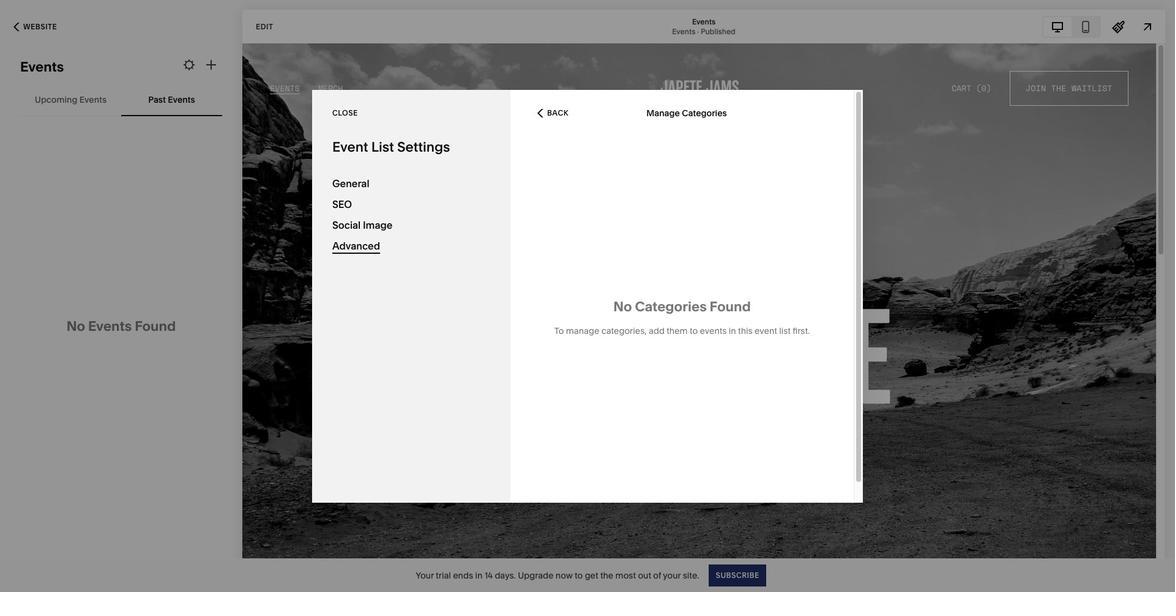 Task type: vqa. For each thing, say whether or not it's contained in the screenshot.
Save BUTTON
no



Task type: describe. For each thing, give the bounding box(es) containing it.
1 vertical spatial in
[[475, 570, 483, 581]]

event
[[755, 325, 777, 336]]

categories for no
[[635, 298, 707, 315]]

categories,
[[602, 325, 647, 336]]

event
[[332, 139, 368, 155]]

dialog containing event list settings
[[312, 90, 863, 503]]

ends
[[453, 570, 473, 581]]

most
[[616, 570, 636, 581]]

tab list containing upcoming events
[[20, 83, 222, 116]]

website button
[[0, 13, 71, 40]]

14
[[485, 570, 493, 581]]

social
[[332, 219, 361, 231]]

upcoming
[[35, 94, 77, 105]]

now
[[556, 570, 573, 581]]

1 horizontal spatial to
[[690, 325, 698, 336]]

upgrade
[[518, 570, 554, 581]]

no for no events found
[[67, 318, 85, 335]]

general link
[[332, 173, 490, 194]]

trial
[[436, 570, 451, 581]]

no for no categories found
[[614, 298, 632, 315]]

manage
[[566, 325, 600, 336]]

no categories found
[[614, 298, 751, 315]]

events
[[700, 325, 727, 336]]

website
[[23, 22, 57, 31]]

of
[[653, 570, 661, 581]]

to
[[555, 325, 564, 336]]

events for no events found
[[88, 318, 132, 335]]

out
[[638, 570, 651, 581]]



Task type: locate. For each thing, give the bounding box(es) containing it.
social image link
[[332, 215, 490, 235]]

events
[[692, 17, 716, 26], [672, 27, 696, 36], [20, 59, 64, 75], [79, 94, 107, 105], [168, 94, 195, 105], [88, 318, 132, 335]]

0 vertical spatial tab list
[[1044, 17, 1100, 36]]

list
[[779, 325, 791, 336]]

to manage categories, add them to events in this event list first.
[[555, 325, 810, 336]]

0 vertical spatial to
[[690, 325, 698, 336]]

0 horizontal spatial to
[[575, 570, 583, 581]]

0 vertical spatial no
[[614, 298, 632, 315]]

to left get
[[575, 570, 583, 581]]

0 vertical spatial categories
[[682, 108, 727, 119]]

past
[[148, 94, 166, 105]]

event list settings
[[332, 139, 450, 155]]

1 horizontal spatial tab list
[[1044, 17, 1100, 36]]

upcoming events
[[35, 94, 107, 105]]

to right them in the right bottom of the page
[[690, 325, 698, 336]]

your
[[416, 570, 434, 581]]

in
[[729, 325, 736, 336], [475, 570, 483, 581]]

past events button
[[125, 83, 219, 116]]

past events
[[148, 94, 195, 105]]

close button
[[332, 102, 358, 124]]

get
[[585, 570, 598, 581]]

1 vertical spatial to
[[575, 570, 583, 581]]

1 vertical spatial tab list
[[20, 83, 222, 116]]

edit
[[256, 22, 273, 31]]

manage
[[647, 108, 680, 119]]

found inside dialog
[[710, 298, 751, 315]]

events for upcoming events
[[79, 94, 107, 105]]

in left this
[[729, 325, 736, 336]]

0 horizontal spatial found
[[135, 318, 176, 335]]

your
[[663, 570, 681, 581]]

advanced link
[[332, 235, 490, 256]]

events events · published
[[672, 17, 736, 36]]

them
[[667, 325, 688, 336]]

to
[[690, 325, 698, 336], [575, 570, 583, 581]]

0 horizontal spatial in
[[475, 570, 483, 581]]

1 horizontal spatial in
[[729, 325, 736, 336]]

1 horizontal spatial found
[[710, 298, 751, 315]]

0 vertical spatial in
[[729, 325, 736, 336]]

tab list
[[1044, 17, 1100, 36], [20, 83, 222, 116]]

days.
[[495, 570, 516, 581]]

advanced
[[332, 240, 380, 252]]

1 vertical spatial categories
[[635, 298, 707, 315]]

image
[[363, 219, 393, 231]]

general
[[332, 177, 370, 189]]

events for past events
[[168, 94, 195, 105]]

seo
[[332, 198, 352, 210]]

close
[[332, 108, 358, 118]]

this
[[738, 325, 753, 336]]

back button
[[534, 100, 572, 127]]

no
[[614, 298, 632, 315], [67, 318, 85, 335]]

events for events events · published
[[672, 27, 696, 36]]

your trial ends in 14 days. upgrade now to get the most out of your site.
[[416, 570, 699, 581]]

seo link
[[332, 194, 490, 215]]

in inside dialog
[[729, 325, 736, 336]]

add
[[649, 325, 665, 336]]

edit button
[[248, 15, 281, 38]]

social image
[[332, 219, 393, 231]]

manage categories
[[647, 108, 727, 119]]

settings
[[397, 139, 450, 155]]

categories up them in the right bottom of the page
[[635, 298, 707, 315]]

1 vertical spatial found
[[135, 318, 176, 335]]

first.
[[793, 325, 810, 336]]

categories right manage
[[682, 108, 727, 119]]

in left 14
[[475, 570, 483, 581]]

categories
[[682, 108, 727, 119], [635, 298, 707, 315]]

found
[[710, 298, 751, 315], [135, 318, 176, 335]]

categories for manage
[[682, 108, 727, 119]]

dialog
[[312, 90, 863, 503]]

published
[[701, 27, 736, 36]]

site.
[[683, 570, 699, 581]]

no inside dialog
[[614, 298, 632, 315]]

upcoming events button
[[24, 83, 118, 116]]

0 horizontal spatial tab list
[[20, 83, 222, 116]]

found for no events found
[[135, 318, 176, 335]]

·
[[697, 27, 699, 36]]

back
[[547, 108, 569, 118]]

0 horizontal spatial no
[[67, 318, 85, 335]]

list
[[371, 139, 394, 155]]

1 horizontal spatial no
[[614, 298, 632, 315]]

1 vertical spatial no
[[67, 318, 85, 335]]

found for no categories found
[[710, 298, 751, 315]]

no events found
[[67, 318, 176, 335]]

the
[[601, 570, 614, 581]]

0 vertical spatial found
[[710, 298, 751, 315]]



